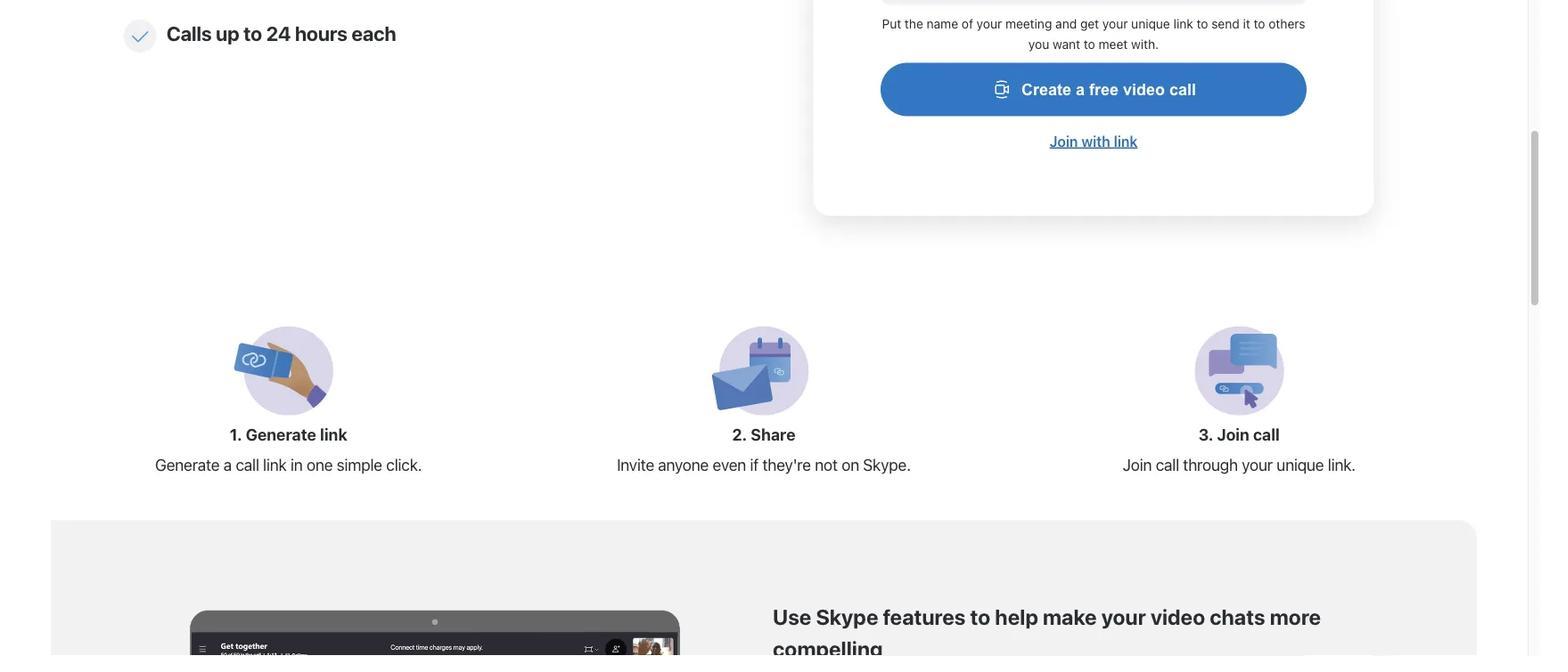 Task type: locate. For each thing, give the bounding box(es) containing it.
link left send
[[1174, 17, 1193, 31]]

your up the "meet"
[[1103, 17, 1128, 31]]

join right 3.
[[1217, 426, 1250, 445]]

meeting
[[1005, 17, 1052, 31]]

join call through your unique link.
[[1123, 456, 1356, 475]]

0 vertical spatial generate
[[246, 426, 316, 445]]

send
[[1212, 17, 1240, 31]]

1. generate link
[[230, 426, 347, 445]]

the
[[905, 17, 923, 31]]

your right make
[[1102, 605, 1146, 630]]

join left through
[[1123, 456, 1152, 475]]

0 vertical spatial video
[[1123, 80, 1165, 99]]

skype.
[[863, 456, 911, 475]]

with
[[1082, 133, 1110, 150]]

link
[[1174, 17, 1193, 31], [1114, 133, 1138, 150], [320, 426, 347, 445], [263, 456, 287, 475]]

1 vertical spatial a
[[224, 456, 232, 475]]

join
[[1050, 133, 1078, 150], [1217, 426, 1250, 445], [1123, 456, 1152, 475]]

to left help
[[970, 605, 991, 630]]

a left free
[[1076, 80, 1085, 99]]

1 vertical spatial video
[[1151, 605, 1205, 630]]

your right of
[[977, 17, 1002, 31]]

use
[[773, 605, 811, 630]]

generate
[[246, 426, 316, 445], [155, 456, 220, 475]]

call up join call through your unique link.
[[1253, 426, 1280, 445]]

1 horizontal spatial generate
[[246, 426, 316, 445]]

unique inside put the name of your meeting and get your unique link to send it to others you want to meet with.
[[1131, 17, 1170, 31]]

video right free
[[1123, 80, 1165, 99]]

invite
[[617, 456, 654, 475]]

put the name of your meeting and get your unique link to send it to others you want to meet with.
[[882, 17, 1305, 51]]

0 vertical spatial a
[[1076, 80, 1085, 99]]

chats
[[1210, 605, 1265, 630]]

through
[[1183, 456, 1238, 475]]

1 vertical spatial join
[[1217, 426, 1250, 445]]

join with link link
[[1050, 133, 1138, 150]]

unique up 'with.'
[[1131, 17, 1170, 31]]

to inside 'use skype features to help make your video chats more compelling'
[[970, 605, 991, 630]]

unique
[[1131, 17, 1170, 31], [1277, 456, 1324, 475]]

to left send
[[1197, 17, 1208, 31]]

a down 1. on the left bottom of the page
[[224, 456, 232, 475]]

your
[[977, 17, 1002, 31], [1103, 17, 1128, 31], [1242, 456, 1273, 475], [1102, 605, 1146, 630]]

call right free
[[1170, 80, 1196, 99]]

join left with
[[1050, 133, 1078, 150]]

call
[[1170, 80, 1196, 99], [1253, 426, 1280, 445], [236, 456, 259, 475], [1156, 456, 1179, 475]]

0 horizontal spatial unique
[[1131, 17, 1170, 31]]

features
[[883, 605, 966, 630]]

and
[[1056, 17, 1077, 31]]

calls up to 24 hours each
[[167, 22, 396, 45]]

video
[[1123, 80, 1165, 99], [1151, 605, 1205, 630]]

0 horizontal spatial generate
[[155, 456, 220, 475]]

link inside put the name of your meeting and get your unique link to send it to others you want to meet with.
[[1174, 17, 1193, 31]]

free
[[1089, 80, 1119, 99]]

name
[[927, 17, 958, 31]]

skype
[[816, 605, 878, 630]]

unique left the link.
[[1277, 456, 1324, 475]]

0 horizontal spatial join
[[1050, 133, 1078, 150]]

24
[[266, 22, 291, 45]]

one
[[307, 456, 333, 475]]

a for free
[[1076, 80, 1085, 99]]

make
[[1043, 605, 1097, 630]]

1 horizontal spatial unique
[[1277, 456, 1324, 475]]

a
[[1076, 80, 1085, 99], [224, 456, 232, 475]]

your inside 'use skype features to help make your video chats more compelling'
[[1102, 605, 1146, 630]]

0 vertical spatial join
[[1050, 133, 1078, 150]]

link.
[[1328, 456, 1356, 475]]

1 horizontal spatial a
[[1076, 80, 1085, 99]]

not
[[815, 456, 838, 475]]

0 horizontal spatial a
[[224, 456, 232, 475]]

1 horizontal spatial join
[[1123, 456, 1152, 475]]

put
[[882, 17, 901, 31]]

up
[[216, 22, 239, 45]]

you
[[1029, 37, 1049, 51]]

video inside 'use skype features to help make your video chats more compelling'
[[1151, 605, 1205, 630]]

0 vertical spatial unique
[[1131, 17, 1170, 31]]

to
[[1197, 17, 1208, 31], [1254, 17, 1265, 31], [243, 22, 262, 45], [1084, 37, 1095, 51], [970, 605, 991, 630]]

2 vertical spatial join
[[1123, 456, 1152, 475]]

join for link
[[1050, 133, 1078, 150]]

video left chats
[[1151, 605, 1205, 630]]

simple
[[337, 456, 382, 475]]

in
[[291, 456, 303, 475]]

a inside button
[[1076, 80, 1085, 99]]

create a free video call button
[[881, 63, 1307, 116]]

share
[[751, 426, 796, 445]]

link right with
[[1114, 133, 1138, 150]]

invite anyone even if they're not on skype.
[[617, 456, 911, 475]]



Task type: describe. For each thing, give the bounding box(es) containing it.
to down get
[[1084, 37, 1095, 51]]

generate a call link in one simple click.
[[155, 456, 422, 475]]

of
[[962, 17, 973, 31]]

get
[[1080, 17, 1099, 31]]

click.
[[386, 456, 422, 475]]

call down 1. on the left bottom of the page
[[236, 456, 259, 475]]

with.
[[1131, 37, 1159, 51]]

if
[[750, 456, 759, 475]]

3.
[[1199, 426, 1214, 445]]

1 vertical spatial unique
[[1277, 456, 1324, 475]]

to right the up on the top left of page
[[243, 22, 262, 45]]

2 horizontal spatial join
[[1217, 426, 1250, 445]]

meeting on desktop device image
[[113, 610, 755, 657]]

link left in
[[263, 456, 287, 475]]

calls
[[167, 22, 212, 45]]

hours
[[295, 22, 347, 45]]

want
[[1053, 37, 1080, 51]]

more
[[1270, 605, 1321, 630]]

create a free video call
[[1021, 80, 1196, 99]]

link up one at left bottom
[[320, 426, 347, 445]]

each
[[351, 22, 396, 45]]

even
[[713, 456, 746, 475]]

2. share
[[732, 426, 796, 445]]

others
[[1269, 17, 1305, 31]]

a for call
[[224, 456, 232, 475]]

video inside button
[[1123, 80, 1165, 99]]

3. join call
[[1199, 426, 1280, 445]]

meet
[[1099, 37, 1128, 51]]

1.
[[230, 426, 242, 445]]

anyone
[[658, 456, 709, 475]]

help
[[995, 605, 1038, 630]]

on
[[842, 456, 859, 475]]

call inside button
[[1170, 80, 1196, 99]]

join with link
[[1050, 133, 1138, 150]]

to right it
[[1254, 17, 1265, 31]]

call left through
[[1156, 456, 1179, 475]]

2.
[[732, 426, 747, 445]]

use skype features to help make your video chats more compelling
[[773, 605, 1321, 657]]

your down 3. join call
[[1242, 456, 1273, 475]]

compelling
[[773, 637, 883, 657]]

create
[[1021, 80, 1071, 99]]

1 vertical spatial generate
[[155, 456, 220, 475]]

join for through
[[1123, 456, 1152, 475]]

they're
[[763, 456, 811, 475]]

it
[[1243, 17, 1250, 31]]



Task type: vqa. For each thing, say whether or not it's contained in the screenshot.
'GEN' inside Amazon Echo Dot 3rd Gen
no



